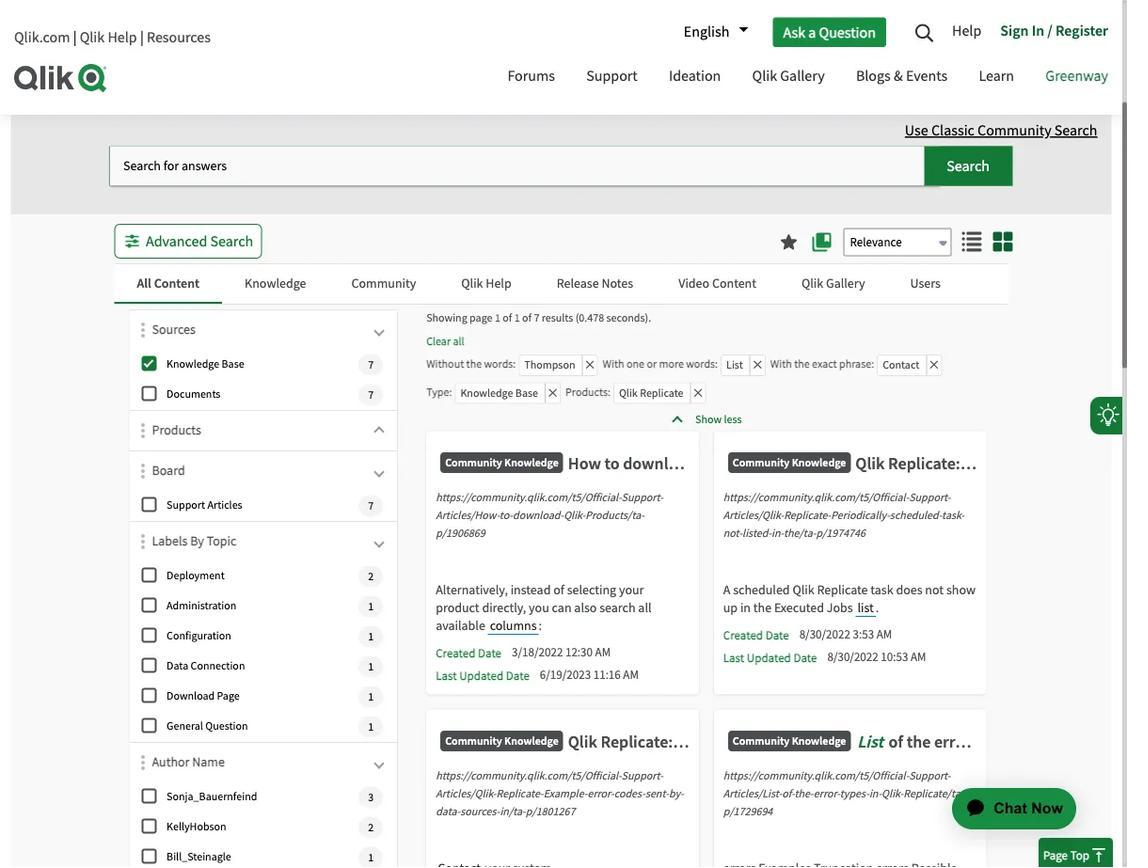 Task type: describe. For each thing, give the bounding box(es) containing it.
✕ for contact
[[930, 358, 939, 373]]

support- for products/ta-
[[622, 491, 664, 505]]

0 horizontal spatial of
[[503, 311, 512, 326]]

knowledge base for ✕
[[461, 386, 538, 401]]

replicate- for p/1974746
[[784, 509, 832, 523]]

community knowledge up of-
[[733, 734, 847, 749]]

qlik replicate
[[619, 386, 684, 401]]

support for support
[[587, 66, 638, 86]]

sort filter image for board
[[141, 464, 145, 479]]

top
[[1071, 848, 1090, 864]]

or
[[647, 357, 657, 372]]

content for video content
[[712, 275, 757, 292]]

base for ✕
[[516, 386, 538, 401]]

general
[[167, 719, 203, 734]]

sort filter image for products
[[141, 424, 145, 439]]

to
[[605, 453, 620, 474]]

blogs & events button
[[842, 50, 962, 105]]

products for products :
[[566, 385, 608, 400]]

0 horizontal spatial help
[[108, 28, 137, 47]]

show
[[947, 582, 976, 599]]

qlik community link
[[11, 29, 113, 48]]

https://community.qlik.com/t5/official- for the-
[[724, 770, 910, 784]]

1 vertical spatial question
[[206, 719, 248, 734]]

qlik help link
[[80, 28, 137, 47]]

1 vertical spatial qlik gallery
[[802, 275, 866, 292]]

page top button
[[1039, 839, 1114, 868]]

products for products
[[152, 422, 201, 439]]

use classic community search
[[905, 121, 1098, 140]]

the/ta-
[[784, 527, 817, 541]]

the inside a scheduled qlik replicate task does not show up in the executed jobs
[[754, 600, 772, 617]]

https://community.qlik.com/t5/official-support- articles/list-of-the-error-types-in-qlik-replicate/ta- p/1729694
[[724, 770, 964, 820]]

1 for bill_steinagle
[[368, 851, 374, 865]]

3/18/2022 12:30 am
[[512, 645, 611, 661]]

show
[[696, 413, 722, 427]]

knowledge up https://community.qlik.com/t5/official-support- articles/qlik-replicate-example-error-codes-sent-by- data-sources-in/ta-p/1801267
[[505, 734, 559, 749]]

board
[[152, 462, 185, 479]]

events
[[906, 66, 948, 86]]

advanced
[[146, 232, 207, 251]]

(0.478
[[576, 311, 605, 326]]

deployment
[[167, 569, 225, 583]]

resources link
[[147, 28, 211, 47]]

not-
[[724, 527, 743, 541]]

articles/how-
[[436, 509, 500, 523]]

alternatively,
[[436, 582, 508, 599]]

type
[[427, 385, 449, 400]]

configuration
[[167, 629, 231, 644]]

with one or more words :
[[603, 357, 718, 372]]

ask a question link
[[773, 17, 887, 47]]

a
[[724, 582, 731, 599]]

download
[[167, 689, 215, 704]]

notes
[[602, 275, 634, 292]]

data-
[[436, 805, 461, 820]]

qlik.com | qlik help | resources
[[14, 28, 211, 47]]

labels by topic
[[152, 533, 237, 550]]

6/19/2023 11:16 am
[[540, 668, 639, 683]]

qlik- inside https://community.qlik.com/t5/official-support- articles/list-of-the-error-types-in-qlik-replicate/ta- p/1729694
[[882, 787, 904, 802]]

labels
[[152, 533, 188, 550]]

video content
[[679, 275, 757, 292]]

phrase
[[840, 357, 872, 372]]

2 words from the left
[[686, 357, 715, 372]]

all inside the alternatively, instead of selecting your product directly, you can also search all available
[[639, 600, 652, 617]]

size image
[[963, 232, 982, 252]]

page inside button
[[1044, 848, 1068, 864]]

sort filter image for labels by topic
[[141, 535, 145, 550]]

last updated date for jobs
[[724, 650, 817, 666]]

knowledge inside community knowledge how to download qlik products
[[505, 455, 559, 470]]

7 for documents
[[368, 388, 374, 402]]

sources button
[[152, 320, 388, 348]]

https://community.qlik.com/t5/official- for example-
[[436, 770, 622, 784]]

gallery inside menu bar
[[781, 66, 825, 86]]

alternatively, instead of selecting your product directly, you can also search all available
[[436, 582, 652, 634]]

one
[[627, 357, 645, 372]]

qlik.com
[[14, 28, 70, 47]]

help link
[[953, 14, 991, 50]]

codes-
[[614, 787, 646, 802]]

knowledge up the the-
[[792, 734, 847, 749]]

data
[[167, 659, 188, 674]]

results
[[542, 311, 574, 326]]

the for with
[[795, 357, 810, 372]]

am for 8/30/2022 10:53 am
[[911, 650, 927, 666]]

executed
[[775, 600, 825, 617]]

author name button
[[152, 753, 388, 781]]

community inside community knowledge how to download qlik products
[[445, 455, 502, 470]]

knowledge inside button
[[245, 275, 306, 292]]

author
[[152, 754, 190, 771]]

error- for types-
[[814, 787, 840, 802]]

scheduled-
[[890, 509, 942, 523]]

community knowledge for p/1974746
[[733, 455, 847, 470]]

community knowledge how to download qlik products
[[445, 453, 798, 474]]

all
[[137, 275, 151, 292]]

replicate- for in/ta-
[[497, 787, 544, 802]]

all content
[[137, 275, 200, 292]]

qlik gallery link
[[738, 50, 839, 105]]

1 words from the left
[[484, 357, 513, 372]]

of-
[[782, 787, 795, 802]]

clear all button
[[427, 333, 465, 351]]

created date for a scheduled qlik replicate task does not show up in the executed jobs
[[724, 628, 789, 643]]

documents
[[167, 387, 221, 402]]

search
[[600, 600, 636, 617]]

in- inside https://community.qlik.com/t5/official-support- articles/list-of-the-error-types-in-qlik-replicate/ta- p/1729694
[[870, 787, 882, 802]]

size image
[[994, 232, 1013, 252]]

search the community
[[131, 29, 274, 48]]

knowledge down without the words :
[[461, 386, 513, 401]]

sources
[[152, 321, 196, 338]]

sources-
[[461, 805, 500, 820]]

search inside advanced search button
[[210, 232, 253, 251]]

1 horizontal spatial gallery
[[827, 275, 866, 292]]

forums button
[[494, 50, 569, 105]]

last for alternatively, instead of selecting your product directly, you can also search all available
[[436, 668, 457, 684]]

8/30/2022 for 8/30/2022 10:53 am
[[828, 650, 879, 666]]

date down columns on the left of page
[[478, 646, 502, 661]]

page
[[470, 311, 493, 326]]

0 horizontal spatial list
[[727, 358, 743, 373]]

https://community.qlik.com/t5/official- for download-
[[436, 491, 622, 505]]

7 for knowledge base
[[368, 358, 374, 372]]

a scheduled qlik replicate task does not show up in the executed jobs
[[724, 582, 976, 617]]

date down 3/18/2022
[[506, 668, 530, 684]]

can
[[552, 600, 572, 617]]

0 horizontal spatial page
[[217, 689, 240, 704]]

p/1974746
[[817, 527, 866, 541]]

qlik help button
[[439, 265, 534, 302]]

community knowledge for in/ta-
[[445, 734, 559, 749]]

2 horizontal spatial help
[[953, 21, 982, 40]]

video content button
[[656, 265, 779, 302]]

users
[[911, 275, 941, 292]]

knowledge up https://community.qlik.com/t5/official-support- articles/qlik-replicate-periodically-scheduled-task- not-listed-in-the/ta-p/1974746
[[792, 455, 847, 470]]

sent-
[[646, 787, 669, 802]]

✕ for qlik replicate
[[694, 386, 703, 401]]

by
[[190, 533, 204, 550]]

community button
[[329, 265, 439, 302]]

types-
[[840, 787, 870, 802]]

: left contact
[[872, 357, 875, 372]]

articles/qlik- for data-
[[436, 787, 497, 802]]

: right more
[[715, 357, 718, 372]]

listed-
[[743, 527, 772, 541]]

support button
[[572, 50, 652, 105]]

1 for data connection
[[368, 660, 374, 674]]

columns
[[490, 618, 537, 634]]

support- for codes-
[[622, 770, 664, 784]]

3/18/2022
[[512, 645, 563, 661]]



Task type: locate. For each thing, give the bounding box(es) containing it.
without the words :
[[427, 357, 516, 372]]

12:30
[[566, 645, 593, 661]]

0 vertical spatial 2
[[368, 569, 374, 584]]

list
[[11, 14, 1060, 64]]

0 vertical spatial .
[[649, 311, 652, 326]]

your
[[619, 582, 644, 599]]

support right forums
[[587, 66, 638, 86]]

p/1801267
[[526, 805, 575, 820]]

words down page
[[484, 357, 513, 372]]

| right qlik help link at the left top of page
[[140, 28, 144, 47]]

showing page 1 of 1 of 7 results (0.478 seconds) . clear all
[[427, 311, 652, 349]]

https://community.qlik.com/t5/official- inside https://community.qlik.com/t5/official-support- articles/list-of-the-error-types-in-qlik-replicate/ta- p/1729694
[[724, 770, 910, 784]]

of
[[503, 311, 512, 326], [522, 311, 532, 326], [554, 582, 565, 599]]

am up 11:16
[[595, 645, 611, 661]]

7 for support articles
[[368, 499, 374, 513]]

the inside 'list'
[[177, 29, 197, 48]]

author name
[[152, 754, 225, 771]]

support articles
[[167, 498, 243, 513]]

0 horizontal spatial all
[[453, 334, 465, 349]]

https://community.qlik.com/t5/official- inside https://community.qlik.com/t5/official-support- articles/qlik-replicate-periodically-scheduled-task- not-listed-in-the/ta-p/1974746
[[724, 491, 910, 505]]

0 horizontal spatial created
[[436, 646, 476, 661]]

support for support articles
[[167, 498, 205, 513]]

community knowledge up in/ta-
[[445, 734, 559, 749]]

error- for codes-
[[588, 787, 614, 802]]

1 horizontal spatial qlik-
[[882, 787, 904, 802]]

1 horizontal spatial question
[[819, 22, 876, 42]]

qlik- inside https://community.qlik.com/t5/official-support- articles/how-to-download-qlik-products/ta- p/1906869
[[564, 509, 586, 523]]

list .
[[858, 600, 880, 617]]

0 horizontal spatial qlik-
[[564, 509, 586, 523]]

2 vertical spatial sort filter image
[[141, 464, 145, 479]]

error- left sent-
[[588, 787, 614, 802]]

the right qlik help link at the left top of page
[[177, 29, 197, 48]]

0 vertical spatial sort filter image
[[141, 535, 145, 550]]

1 horizontal spatial base
[[516, 386, 538, 401]]

qlik up "executed"
[[793, 582, 815, 599]]

1 horizontal spatial page
[[1044, 848, 1068, 864]]

qlik inside menu bar
[[753, 66, 778, 86]]

sign
[[1001, 21, 1029, 40]]

last updated date down available
[[436, 668, 530, 684]]

3:53
[[853, 627, 875, 643]]

support- inside https://community.qlik.com/t5/official-support- articles/list-of-the-error-types-in-qlik-replicate/ta- p/1729694
[[909, 770, 951, 784]]

1 vertical spatial all
[[639, 600, 652, 617]]

support- up scheduled-
[[909, 491, 951, 505]]

0 horizontal spatial support
[[167, 498, 205, 513]]

products down less
[[732, 453, 798, 474]]

articles/qlik- up sources-
[[436, 787, 497, 802]]

qlik down show less
[[700, 453, 729, 474]]

0 horizontal spatial words
[[484, 357, 513, 372]]

error- inside https://community.qlik.com/t5/official-support- articles/list-of-the-error-types-in-qlik-replicate/ta- p/1729694
[[814, 787, 840, 802]]

1
[[495, 311, 501, 326], [515, 311, 520, 326], [368, 600, 374, 614], [368, 630, 374, 644], [368, 660, 374, 674], [368, 690, 374, 705], [368, 720, 374, 735], [368, 851, 374, 865]]

with
[[603, 357, 625, 372], [771, 357, 792, 372]]

community knowledge down less
[[733, 455, 847, 470]]

2 for deployment
[[368, 569, 374, 584]]

1 vertical spatial products
[[152, 422, 201, 439]]

1 vertical spatial list
[[858, 732, 884, 753]]

qlik down "one"
[[619, 386, 638, 401]]

gallery down ask
[[781, 66, 825, 86]]

products inside button
[[152, 422, 201, 439]]

the left exact
[[795, 357, 810, 372]]

1 for download page
[[368, 690, 374, 705]]

✕ up show
[[694, 386, 703, 401]]

type :
[[427, 385, 452, 400]]

base for 7
[[222, 357, 244, 372]]

1 vertical spatial page
[[1044, 848, 1068, 864]]

ideation
[[669, 66, 721, 86]]

1 horizontal spatial articles/qlik-
[[724, 509, 784, 523]]

last down available
[[436, 668, 457, 684]]

created down in
[[724, 628, 763, 643]]

1 horizontal spatial replicate-
[[784, 509, 832, 523]]

0 vertical spatial created date
[[724, 628, 789, 643]]

updated
[[747, 650, 792, 666], [460, 668, 504, 684]]

| right qlik.com link
[[73, 28, 77, 47]]

10:53
[[881, 650, 909, 666]]

download
[[623, 453, 696, 474]]

advanced search button
[[114, 224, 262, 259]]

0 horizontal spatial created date
[[436, 646, 502, 661]]

replicate- up in/ta-
[[497, 787, 544, 802]]

release
[[557, 275, 599, 292]]

updated for jobs
[[747, 650, 792, 666]]

last
[[724, 650, 745, 666], [436, 668, 457, 684]]

support- up replicate/ta-
[[909, 770, 951, 784]]

1 horizontal spatial created date
[[724, 628, 789, 643]]

replicate/ta-
[[904, 787, 964, 802]]

content right "video"
[[712, 275, 757, 292]]

1 for configuration
[[368, 630, 374, 644]]

product
[[436, 600, 480, 617]]

all inside 'showing page 1 of 1 of 7 results (0.478 seconds) . clear all'
[[453, 334, 465, 349]]

0 horizontal spatial knowledge base
[[167, 357, 244, 372]]

support- for types-
[[909, 770, 951, 784]]

0 vertical spatial list
[[727, 358, 743, 373]]

0 vertical spatial last updated date
[[724, 650, 817, 666]]

list up types-
[[858, 732, 884, 753]]

articles
[[208, 498, 243, 513]]

replicate inside a scheduled qlik replicate task does not show up in the executed jobs
[[817, 582, 868, 599]]

in- inside https://community.qlik.com/t5/official-support- articles/qlik-replicate-periodically-scheduled-task- not-listed-in-the/ta-p/1974746
[[772, 527, 784, 541]]

2 content from the left
[[712, 275, 757, 292]]

jobs
[[827, 600, 854, 617]]

2 vertical spatial products
[[732, 453, 798, 474]]

help up page
[[486, 275, 512, 292]]

qlik community
[[11, 29, 113, 48]]

1 vertical spatial base
[[516, 386, 538, 401]]

date down "executed"
[[766, 628, 789, 643]]

clear
[[427, 334, 451, 349]]

1 horizontal spatial last updated date
[[724, 650, 817, 666]]

✕ for knowledge base
[[549, 386, 557, 401]]

knowledge up documents
[[167, 357, 219, 372]]

content for all content
[[154, 275, 200, 292]]

1 vertical spatial support
[[167, 498, 205, 513]]

content
[[154, 275, 200, 292], [712, 275, 757, 292]]

list link
[[856, 732, 977, 762]]

1 horizontal spatial .
[[876, 600, 880, 617]]

support inside dropdown button
[[587, 66, 638, 86]]

1 horizontal spatial in-
[[870, 787, 882, 802]]

am for 6/19/2023 11:16 am
[[624, 668, 639, 683]]

8/30/2022
[[800, 627, 851, 643], [828, 650, 879, 666]]

all right the clear
[[453, 334, 465, 349]]

1 | from the left
[[73, 28, 77, 47]]

help left sign
[[953, 21, 982, 40]]

1 vertical spatial articles/qlik-
[[436, 787, 497, 802]]

base down the thompson
[[516, 386, 538, 401]]

1 horizontal spatial all
[[639, 600, 652, 617]]

. inside 'showing page 1 of 1 of 7 results (0.478 seconds) . clear all'
[[649, 311, 652, 326]]

created down available
[[436, 646, 476, 661]]

https://community.qlik.com/t5/official- for periodically-
[[724, 491, 910, 505]]

with left "one"
[[603, 357, 625, 372]]

with for with the exact phrase :
[[771, 357, 792, 372]]

release notes
[[557, 275, 634, 292]]

0 horizontal spatial content
[[154, 275, 200, 292]]

https://community.qlik.com/t5/official-support- articles/how-to-download-qlik-products/ta- p/1906869
[[436, 491, 664, 541]]

: down the 'without'
[[449, 385, 452, 400]]

0 horizontal spatial articles/qlik-
[[436, 787, 497, 802]]

also
[[575, 600, 597, 617]]

0 horizontal spatial updated
[[460, 668, 504, 684]]

3
[[368, 791, 374, 805]]

: left the thompson
[[513, 357, 516, 372]]

1 vertical spatial updated
[[460, 668, 504, 684]]

✕ down the thompson
[[549, 386, 557, 401]]

1 2 from the top
[[368, 569, 374, 584]]

qlik- down how
[[564, 509, 586, 523]]

support- inside https://community.qlik.com/t5/official-support- articles/qlik-replicate-example-error-codes-sent-by- data-sources-in/ta-p/1801267
[[622, 770, 664, 784]]

1 horizontal spatial error-
[[814, 787, 840, 802]]

1 horizontal spatial list
[[858, 732, 884, 753]]

content inside button
[[154, 275, 200, 292]]

search
[[131, 29, 174, 48], [1055, 121, 1098, 140], [947, 156, 990, 176], [210, 232, 253, 251]]

https://community.qlik.com/t5/official- up in/ta-
[[436, 770, 622, 784]]

advanced search
[[146, 232, 253, 251]]

1 vertical spatial knowledge base
[[461, 386, 538, 401]]

articles/qlik- inside https://community.qlik.com/t5/official-support- articles/qlik-replicate-example-error-codes-sent-by- data-sources-in/ta-p/1801267
[[436, 787, 497, 802]]

last for a scheduled qlik replicate task does not show up in the executed jobs
[[724, 650, 745, 666]]

1 vertical spatial created date
[[436, 646, 502, 661]]

0 horizontal spatial question
[[206, 719, 248, 734]]

error- inside https://community.qlik.com/t5/official-support- articles/qlik-replicate-example-error-codes-sent-by- data-sources-in/ta-p/1801267
[[588, 787, 614, 802]]

products :
[[566, 385, 611, 400]]

knowledge base up documents
[[167, 357, 244, 372]]

knowledge up sources button
[[245, 275, 306, 292]]

board button
[[152, 461, 388, 489]]

articles/qlik- up listed-
[[724, 509, 784, 523]]

0 vertical spatial question
[[819, 22, 876, 42]]

created date down available
[[436, 646, 502, 661]]

question right a at right
[[819, 22, 876, 42]]

https://community.qlik.com/t5/official- inside https://community.qlik.com/t5/official-support- articles/how-to-download-qlik-products/ta- p/1906869
[[436, 491, 622, 505]]

https://community.qlik.com/t5/official- up download-
[[436, 491, 622, 505]]

3 sort filter image from the top
[[141, 464, 145, 479]]

articles/list-
[[724, 787, 782, 802]]

2 horizontal spatial of
[[554, 582, 565, 599]]

products down the thompson
[[566, 385, 608, 400]]

1 vertical spatial qlik-
[[882, 787, 904, 802]]

0 vertical spatial products
[[566, 385, 608, 400]]

knowledge base for 7
[[167, 357, 244, 372]]

2 | from the left
[[140, 28, 144, 47]]

articles/qlik- for in-
[[724, 509, 784, 523]]

connection
[[191, 659, 245, 674]]

qlik gallery down ask
[[753, 66, 825, 86]]

qlik
[[80, 28, 105, 47], [11, 29, 36, 48], [753, 66, 778, 86], [462, 275, 483, 292], [802, 275, 824, 292], [619, 386, 638, 401], [700, 453, 729, 474], [793, 582, 815, 599]]

general question
[[167, 719, 248, 734]]

support- up codes-
[[622, 770, 664, 784]]

question down download page
[[206, 719, 248, 734]]

replicate down with one or more words :
[[640, 386, 684, 401]]

1 horizontal spatial of
[[522, 311, 532, 326]]

:
[[513, 357, 516, 372], [715, 357, 718, 372], [872, 357, 875, 372], [449, 385, 452, 400], [608, 385, 611, 400], [539, 618, 542, 634]]

0 horizontal spatial error-
[[588, 787, 614, 802]]

0 vertical spatial page
[[217, 689, 240, 704]]

qlik right qlik.com link
[[80, 28, 105, 47]]

. right list on the bottom of page
[[876, 600, 880, 617]]

the for search
[[177, 29, 197, 48]]

of left results
[[522, 311, 532, 326]]

menu bar containing forums
[[494, 50, 1123, 105]]

last down the up
[[724, 650, 745, 666]]

sonja_bauernfeind
[[167, 790, 257, 805]]

: down the 'you'
[[539, 618, 542, 634]]

columns :
[[490, 618, 542, 634]]

am for 8/30/2022 3:53 am
[[877, 627, 893, 643]]

0 horizontal spatial replicate-
[[497, 787, 544, 802]]

all content button
[[114, 265, 222, 304]]

✕ right contact
[[930, 358, 939, 373]]

1 horizontal spatial replicate
[[817, 582, 868, 599]]

words right more
[[686, 357, 715, 372]]

register
[[1056, 21, 1109, 40]]

page
[[217, 689, 240, 704], [1044, 848, 1068, 864]]

example-
[[544, 787, 588, 802]]

available
[[436, 618, 486, 634]]

support- up products/ta-
[[622, 491, 664, 505]]

8/30/2022 down jobs
[[800, 627, 851, 643]]

2 error- from the left
[[814, 787, 840, 802]]

1 sort filter image from the top
[[141, 535, 145, 550]]

replicate- inside https://community.qlik.com/t5/official-support- articles/qlik-replicate-example-error-codes-sent-by- data-sources-in/ta-p/1801267
[[497, 787, 544, 802]]

knowledge base down without the words :
[[461, 386, 538, 401]]

✕ for list
[[754, 358, 762, 373]]

1 content from the left
[[154, 275, 200, 292]]

the for without
[[467, 357, 482, 372]]

all
[[453, 334, 465, 349], [639, 600, 652, 617]]

0 vertical spatial gallery
[[781, 66, 825, 86]]

sign in / register link
[[991, 14, 1109, 50]]

gallery left users
[[827, 275, 866, 292]]

am right 11:16
[[624, 668, 639, 683]]

1 horizontal spatial created
[[724, 628, 763, 643]]

selecting
[[567, 582, 617, 599]]

✕ left with the exact phrase :
[[754, 358, 762, 373]]

1 error- from the left
[[588, 787, 614, 802]]

1 horizontal spatial knowledge base
[[461, 386, 538, 401]]

qlik right ideation
[[753, 66, 778, 86]]

with the exact phrase :
[[771, 357, 875, 372]]

resources
[[147, 28, 211, 47]]

1 vertical spatial replicate-
[[497, 787, 544, 802]]

in- left replicate/ta-
[[870, 787, 882, 802]]

products down documents
[[152, 422, 201, 439]]

7 inside 'showing page 1 of 1 of 7 results (0.478 seconds) . clear all'
[[534, 311, 540, 326]]

use
[[905, 121, 929, 140]]

qlik- right types-
[[882, 787, 904, 802]]

last updated date down in
[[724, 650, 817, 666]]

does
[[897, 582, 923, 599]]

2 with from the left
[[771, 357, 792, 372]]

created for a scheduled qlik replicate task does not show up in the executed jobs
[[724, 628, 763, 643]]

replicate- inside https://community.qlik.com/t5/official-support- articles/qlik-replicate-periodically-scheduled-task- not-listed-in-the/ta-p/1974746
[[784, 509, 832, 523]]

knowledge button
[[222, 265, 329, 302]]

1 vertical spatial replicate
[[817, 582, 868, 599]]

1 with from the left
[[603, 357, 625, 372]]

qlik up with the exact phrase :
[[802, 275, 824, 292]]

1 horizontal spatial content
[[712, 275, 757, 292]]

2
[[368, 569, 374, 584], [368, 821, 374, 835]]

1 vertical spatial last updated date
[[436, 668, 530, 684]]

2 sort filter image from the top
[[141, 424, 145, 439]]

with left exact
[[771, 357, 792, 372]]

https://community.qlik.com/t5/official- up the/ta-
[[724, 491, 910, 505]]

0 horizontal spatial gallery
[[781, 66, 825, 86]]

created for alternatively, instead of selecting your product directly, you can also search all available
[[436, 646, 476, 661]]

created date down in
[[724, 628, 789, 643]]

kellyhobson
[[167, 820, 227, 835]]

&
[[894, 66, 903, 86]]

of inside the alternatively, instead of selecting your product directly, you can also search all available
[[554, 582, 565, 599]]

✕ up products :
[[586, 358, 595, 373]]

2 horizontal spatial products
[[732, 453, 798, 474]]

base down sources button
[[222, 357, 244, 372]]

qlik inside button
[[462, 275, 483, 292]]

the
[[177, 29, 197, 48], [467, 357, 482, 372], [795, 357, 810, 372], [754, 600, 772, 617]]

error-
[[588, 787, 614, 802], [814, 787, 840, 802]]

1 vertical spatial gallery
[[827, 275, 866, 292]]

help left the "resources" link
[[108, 28, 137, 47]]

0 horizontal spatial .
[[649, 311, 652, 326]]

updated for available
[[460, 668, 504, 684]]

https://community.qlik.com/t5/official- up the the-
[[724, 770, 910, 784]]

✕ for thompson
[[586, 358, 595, 373]]

how to download qlik products link
[[568, 453, 798, 484]]

how
[[568, 453, 601, 474]]

products button
[[152, 421, 388, 449]]

1 for general question
[[368, 720, 374, 735]]

0 vertical spatial created
[[724, 628, 763, 643]]

0 horizontal spatial last updated date
[[436, 668, 530, 684]]

with for with one or more words :
[[603, 357, 625, 372]]

qlik image
[[14, 64, 108, 92]]

task-
[[942, 509, 965, 523]]

0 vertical spatial sort filter image
[[141, 323, 145, 338]]

articles/qlik- inside https://community.qlik.com/t5/official-support- articles/qlik-replicate-periodically-scheduled-task- not-listed-in-the/ta-p/1974746
[[724, 509, 784, 523]]

am for 3/18/2022 12:30 am
[[595, 645, 611, 661]]

2 2 from the top
[[368, 821, 374, 835]]

error- right of-
[[814, 787, 840, 802]]

support- inside https://community.qlik.com/t5/official-support- articles/qlik-replicate-periodically-scheduled-task- not-listed-in-the/ta-p/1974746
[[909, 491, 951, 505]]

sort filter image left author
[[141, 756, 145, 771]]

1 vertical spatial .
[[876, 600, 880, 617]]

0 vertical spatial qlik-
[[564, 509, 586, 523]]

support up labels by topic
[[167, 498, 205, 513]]

1 vertical spatial 2
[[368, 821, 374, 835]]

0 vertical spatial replicate-
[[784, 509, 832, 523]]

. up or
[[649, 311, 652, 326]]

1 vertical spatial in-
[[870, 787, 882, 802]]

1 horizontal spatial updated
[[747, 650, 792, 666]]

support- inside https://community.qlik.com/t5/official-support- articles/how-to-download-qlik-products/ta- p/1906869
[[622, 491, 664, 505]]

1 sort filter image from the top
[[141, 323, 145, 338]]

am right 3:53 at right bottom
[[877, 627, 893, 643]]

help inside button
[[486, 275, 512, 292]]

1 vertical spatial last
[[436, 668, 457, 684]]

8/30/2022 for 8/30/2022 3:53 am
[[800, 627, 851, 643]]

page down connection at the bottom of the page
[[217, 689, 240, 704]]

p/1729694
[[724, 805, 773, 820]]

1 horizontal spatial help
[[486, 275, 512, 292]]

question
[[819, 22, 876, 42], [206, 719, 248, 734]]

of right page
[[503, 311, 512, 326]]

am
[[877, 627, 893, 643], [595, 645, 611, 661], [911, 650, 927, 666], [624, 668, 639, 683]]

list containing qlik community
[[11, 14, 1060, 64]]

qlik inside a scheduled qlik replicate task does not show up in the executed jobs
[[793, 582, 815, 599]]

0 horizontal spatial |
[[73, 28, 77, 47]]

qlik gallery up exact
[[802, 275, 866, 292]]

1 for administration
[[368, 600, 374, 614]]

0 horizontal spatial replicate
[[640, 386, 684, 401]]

sort filter image for sources
[[141, 323, 145, 338]]

0 horizontal spatial base
[[222, 357, 244, 372]]

topic
[[207, 533, 237, 550]]

1 horizontal spatial with
[[771, 357, 792, 372]]

0 horizontal spatial with
[[603, 357, 625, 372]]

all down your
[[639, 600, 652, 617]]

sort filter image
[[141, 323, 145, 338], [141, 424, 145, 439], [141, 464, 145, 479]]

https://community.qlik.com/t5/official- inside https://community.qlik.com/t5/official-support- articles/qlik-replicate-example-error-codes-sent-by- data-sources-in/ta-p/1801267
[[436, 770, 622, 784]]

application
[[918, 766, 1099, 853]]

2 sort filter image from the top
[[141, 756, 145, 771]]

date
[[766, 628, 789, 643], [478, 646, 502, 661], [794, 650, 817, 666], [506, 668, 530, 684]]

0 vertical spatial qlik gallery
[[753, 66, 825, 86]]

0 horizontal spatial last
[[436, 668, 457, 684]]

sort filter image left labels
[[141, 535, 145, 550]]

8/30/2022 3:53 am
[[800, 627, 893, 643]]

2 for kellyhobson
[[368, 821, 374, 835]]

1 horizontal spatial words
[[686, 357, 715, 372]]

last updated date
[[724, 650, 817, 666], [436, 668, 530, 684]]

0 vertical spatial all
[[453, 334, 465, 349]]

replicate- up the/ta-
[[784, 509, 832, 523]]

updated down in
[[747, 650, 792, 666]]

list up less
[[727, 358, 743, 373]]

1 vertical spatial sort filter image
[[141, 756, 145, 771]]

: left qlik replicate
[[608, 385, 611, 400]]

0 vertical spatial articles/qlik-
[[724, 509, 784, 523]]

more
[[659, 357, 684, 372]]

sort filter image for author name
[[141, 756, 145, 771]]

sort filter image
[[141, 535, 145, 550], [141, 756, 145, 771]]

1 horizontal spatial products
[[566, 385, 608, 400]]

download-
[[513, 509, 564, 523]]

english
[[684, 22, 730, 41]]

1 vertical spatial created
[[436, 646, 476, 661]]

the right in
[[754, 600, 772, 617]]

created date for alternatively, instead of selecting your product directly, you can also search all available
[[436, 646, 502, 661]]

qlik inside 'list'
[[11, 29, 36, 48]]

qlik help
[[462, 275, 512, 292]]

/
[[1048, 21, 1053, 40]]

1 vertical spatial 8/30/2022
[[828, 650, 879, 666]]

in- right not-
[[772, 527, 784, 541]]

0 vertical spatial knowledge base
[[167, 357, 244, 372]]

last updated date for available
[[436, 668, 530, 684]]

0 horizontal spatial in-
[[772, 527, 784, 541]]

support- for task-
[[909, 491, 951, 505]]

contact
[[883, 358, 920, 373]]

0 horizontal spatial products
[[152, 422, 201, 439]]

0 vertical spatial support
[[587, 66, 638, 86]]

knowledge left how
[[505, 455, 559, 470]]

menu bar
[[494, 50, 1123, 105]]

0 vertical spatial base
[[222, 357, 244, 372]]

date down '8/30/2022 3:53 am'
[[794, 650, 817, 666]]

instead
[[511, 582, 551, 599]]

|
[[73, 28, 77, 47], [140, 28, 144, 47]]

1 vertical spatial sort filter image
[[141, 424, 145, 439]]

content inside button
[[712, 275, 757, 292]]

0 vertical spatial replicate
[[640, 386, 684, 401]]

community inside button
[[352, 275, 416, 292]]



Task type: vqa. For each thing, say whether or not it's contained in the screenshot.
"View All ≫"
no



